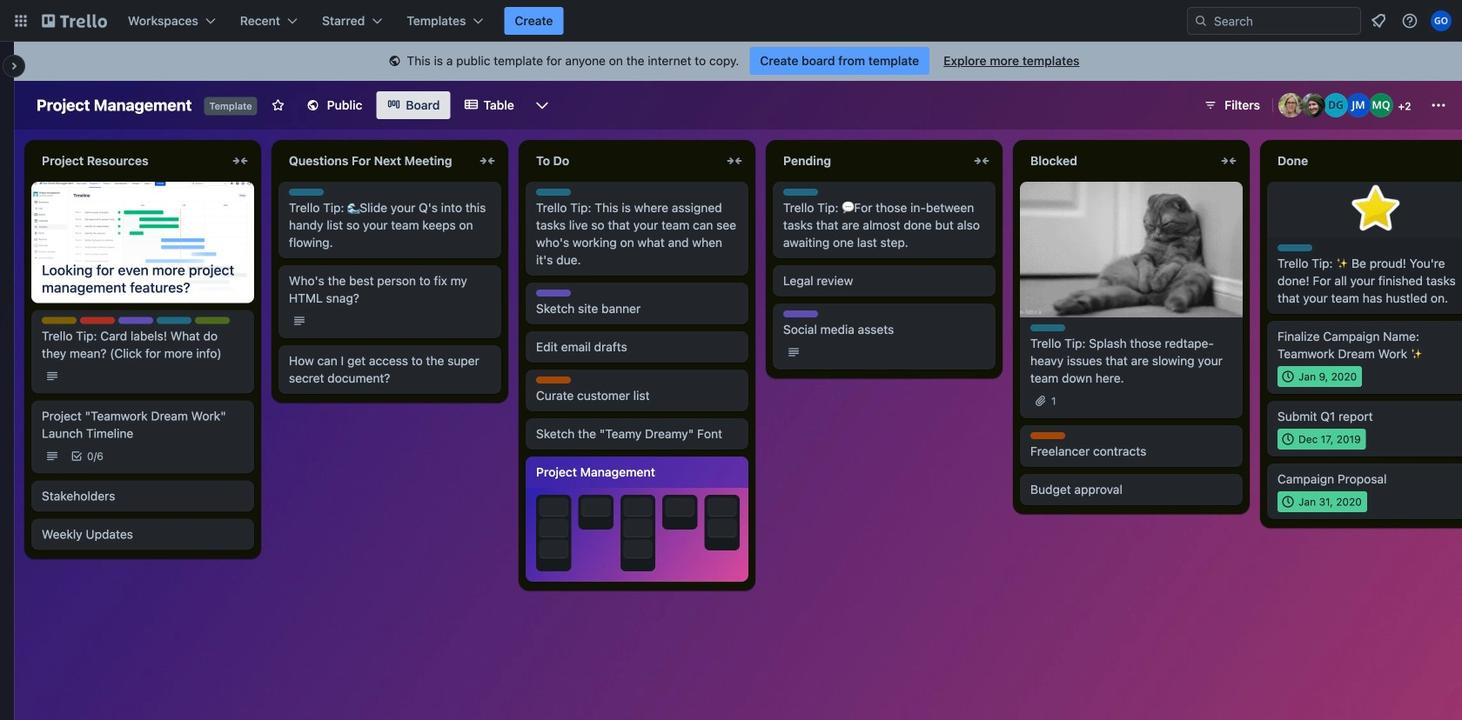 Task type: describe. For each thing, give the bounding box(es) containing it.
customize views image
[[533, 97, 551, 114]]

0 notifications image
[[1368, 10, 1389, 31]]

melody qiao (melodyqiao) image
[[1369, 93, 1394, 118]]

Board name text field
[[28, 91, 201, 119]]

sm image
[[386, 53, 403, 71]]

star image
[[1349, 182, 1404, 238]]

back to home image
[[42, 7, 107, 35]]

color: red, title: "priority" element
[[80, 317, 115, 324]]

1 horizontal spatial color: purple, title: "design team" element
[[536, 290, 571, 297]]

devan goldstein (devangoldstein2) image
[[1324, 93, 1348, 118]]

2 collapse list image from the left
[[971, 151, 992, 171]]

2 collapse list image from the left
[[724, 151, 745, 171]]

0 horizontal spatial color: purple, title: "design team" element
[[118, 317, 153, 324]]

andrea crawford (andreacrawford8) image
[[1279, 93, 1303, 118]]

1 collapse list image from the left
[[477, 151, 498, 171]]

star or unstar board image
[[271, 98, 285, 112]]

jordan mirchev (jordan_mirchev) image
[[1347, 93, 1371, 118]]

0 horizontal spatial color: orange, title: "one more step" element
[[536, 377, 571, 384]]

show menu image
[[1430, 97, 1448, 114]]



Task type: vqa. For each thing, say whether or not it's contained in the screenshot.
Collapse list image
yes



Task type: locate. For each thing, give the bounding box(es) containing it.
1 horizontal spatial collapse list image
[[971, 151, 992, 171]]

1 vertical spatial color: orange, title: "one more step" element
[[1031, 433, 1065, 440]]

primary element
[[0, 0, 1462, 42]]

1 horizontal spatial color: orange, title: "one more step" element
[[1031, 433, 1065, 440]]

Search field
[[1208, 9, 1361, 33]]

0 vertical spatial color: orange, title: "one more step" element
[[536, 377, 571, 384]]

0 horizontal spatial collapse list image
[[230, 151, 251, 171]]

color: lime, title: "halp" element
[[195, 317, 230, 324]]

collapse list image
[[230, 151, 251, 171], [971, 151, 992, 171]]

0 horizontal spatial collapse list image
[[477, 151, 498, 171]]

caity (caity) image
[[1301, 93, 1326, 118]]

2 horizontal spatial collapse list image
[[1219, 151, 1240, 171]]

1 collapse list image from the left
[[230, 151, 251, 171]]

color: orange, title: "one more step" element
[[536, 377, 571, 384], [1031, 433, 1065, 440]]

color: yellow, title: "copy request" element
[[42, 317, 77, 324]]

color: sky, title: "trello tip" element
[[289, 189, 324, 196], [536, 189, 571, 196], [783, 189, 818, 196], [1278, 245, 1313, 252], [157, 317, 192, 324], [1031, 325, 1065, 332]]

search image
[[1194, 14, 1208, 28]]

1 horizontal spatial collapse list image
[[724, 151, 745, 171]]

2 horizontal spatial color: purple, title: "design team" element
[[783, 311, 818, 318]]

color: purple, title: "design team" element
[[536, 290, 571, 297], [783, 311, 818, 318], [118, 317, 153, 324]]

3 collapse list image from the left
[[1219, 151, 1240, 171]]

gary orlando (garyorlando) image
[[1431, 10, 1452, 31]]

None text field
[[31, 147, 226, 175], [526, 147, 721, 175], [773, 147, 968, 175], [1020, 147, 1215, 175], [1267, 147, 1462, 175], [31, 147, 226, 175], [526, 147, 721, 175], [773, 147, 968, 175], [1020, 147, 1215, 175], [1267, 147, 1462, 175]]

open information menu image
[[1401, 12, 1419, 30]]

collapse list image
[[477, 151, 498, 171], [724, 151, 745, 171], [1219, 151, 1240, 171]]



